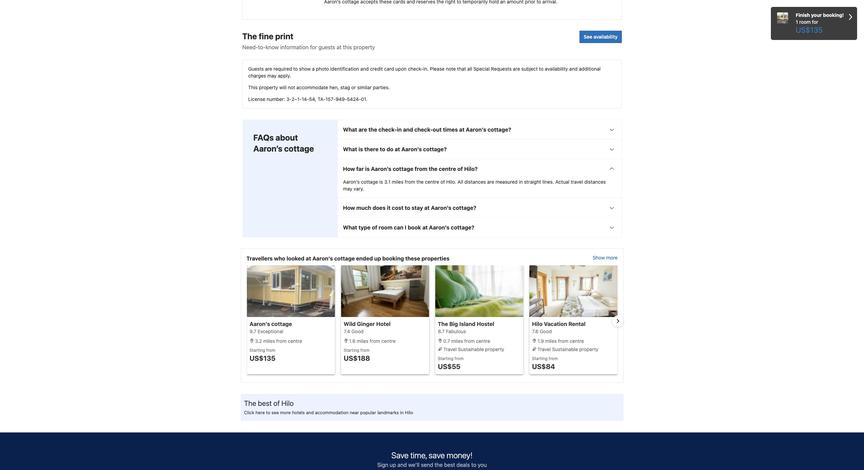 Task type: describe. For each thing, give the bounding box(es) containing it.
special
[[474, 66, 490, 72]]

aaron's inside aaron's cottage 9.7 exceptional
[[250, 321, 270, 328]]

click
[[244, 410, 254, 416]]

times
[[443, 127, 458, 133]]

number:
[[267, 96, 285, 102]]

at inside the fine print need-to-know information for guests at this property
[[337, 44, 342, 50]]

1.9 miles from centre
[[536, 339, 584, 344]]

rightchevron image
[[849, 12, 853, 22]]

us$135 inside finish your booking! 1 room for us$135
[[796, 26, 823, 35]]

booking
[[382, 256, 404, 262]]

1.9
[[538, 339, 544, 344]]

cost
[[392, 205, 404, 211]]

may inside aaron's cottage is 3.1 miles from the centre of hilo. all distances are measured in straight lines. actual travel distances may vary.
[[343, 186, 352, 192]]

type
[[359, 225, 371, 231]]

to inside save time, save money! sign up and we'll send the best deals to you
[[471, 462, 477, 469]]

949-
[[336, 96, 347, 102]]

vary.
[[354, 186, 364, 192]]

in inside dropdown button
[[397, 127, 402, 133]]

we'll
[[408, 462, 420, 469]]

how for how far is aaron's cottage from the centre of hilo?
[[343, 166, 355, 172]]

travel for us$55
[[443, 347, 457, 353]]

cottage? inside how much does it cost to stay at aaron's cottage? dropdown button
[[453, 205, 476, 211]]

finish your booking! 1 room for us$135
[[796, 12, 844, 35]]

properties
[[422, 256, 450, 262]]

all
[[467, 66, 472, 72]]

hilo inside the hilo vacation rental 7.6 good
[[532, 321, 543, 328]]

cottage left ended
[[334, 256, 355, 262]]

hostel
[[477, 321, 494, 328]]

travel
[[571, 179, 583, 185]]

what for what is there to do at aaron's cottage?
[[343, 146, 357, 153]]

aaron's inside how far is aaron's cottage from the centre of hilo? dropdown button
[[371, 166, 392, 172]]

looked
[[287, 256, 305, 262]]

time,
[[411, 451, 427, 461]]

9.7 exceptional
[[250, 329, 283, 335]]

you
[[478, 462, 487, 469]]

centre for the big island hostel
[[476, 339, 490, 344]]

cottage inside dropdown button
[[393, 166, 413, 172]]

starting from us$84
[[532, 356, 558, 371]]

is inside what is there to do at aaron's cottage? dropdown button
[[359, 146, 363, 153]]

here
[[256, 410, 265, 416]]

starting for us$188
[[344, 348, 359, 353]]

miles for the big island hostel
[[452, 339, 463, 344]]

1 horizontal spatial hilo
[[405, 410, 413, 416]]

hilo?
[[464, 166, 478, 172]]

and inside save time, save money! sign up and we'll send the best deals to you
[[398, 462, 407, 469]]

8.7 fabulous
[[438, 329, 466, 335]]

starting from us$55
[[438, 356, 464, 371]]

this property will not accommodate hen, stag or similar parties.
[[248, 85, 390, 90]]

additional
[[579, 66, 601, 72]]

similar
[[357, 85, 372, 90]]

deals
[[457, 462, 470, 469]]

photo
[[316, 66, 329, 72]]

faqs
[[253, 133, 274, 143]]

3.1
[[384, 179, 391, 185]]

how for how much does it cost to stay at aaron's cottage?
[[343, 205, 355, 211]]

guests
[[248, 66, 264, 72]]

required
[[274, 66, 292, 72]]

starting for us$84
[[532, 356, 548, 362]]

wild ginger hotel 7.4 good
[[344, 321, 391, 335]]

more inside the best of hilo click here to see more hotels and accommodation near popular landmarks in hilo
[[280, 410, 291, 416]]

aaron's cottage is 3.1 miles from the centre of hilo. all distances are measured in straight lines. actual travel distances may vary.
[[343, 179, 606, 192]]

2 distances from the left
[[585, 179, 606, 185]]

at inside what type of room can i book at aaron's cottage? dropdown button
[[423, 225, 428, 231]]

the for the big island hostel
[[438, 321, 448, 328]]

0 horizontal spatial us$135
[[250, 355, 276, 363]]

this
[[343, 44, 352, 50]]

is for cottage
[[379, 179, 383, 185]]

or
[[351, 85, 356, 90]]

from inside aaron's cottage is 3.1 miles from the centre of hilo. all distances are measured in straight lines. actual travel distances may vary.
[[405, 179, 415, 185]]

near
[[350, 410, 359, 416]]

of inside aaron's cottage is 3.1 miles from the centre of hilo. all distances are measured in straight lines. actual travel distances may vary.
[[441, 179, 445, 185]]

0 vertical spatial up
[[374, 256, 381, 262]]

the for the best of hilo
[[244, 400, 256, 408]]

in.
[[423, 66, 429, 72]]

room inside finish your booking! 1 room for us$135
[[800, 19, 811, 25]]

what for what are the check-in and check-out times at aaron's cottage?
[[343, 127, 357, 133]]

hotel
[[376, 321, 391, 328]]

to inside the best of hilo click here to see more hotels and accommodation near popular landmarks in hilo
[[266, 410, 270, 416]]

us$188
[[344, 355, 370, 363]]

property down hostel
[[485, 347, 504, 353]]

starting for us$135
[[250, 348, 265, 353]]

what are the check-in and check-out times at aaron's cottage? button
[[338, 120, 622, 139]]

from inside the starting from us$135
[[266, 348, 275, 353]]

note
[[446, 66, 456, 72]]

cottage inside aaron's cottage is 3.1 miles from the centre of hilo. all distances are measured in straight lines. actual travel distances may vary.
[[361, 179, 378, 185]]

us$84
[[532, 363, 555, 371]]

hilo.
[[446, 179, 456, 185]]

see
[[584, 34, 592, 40]]

the inside aaron's cottage is 3.1 miles from the centre of hilo. all distances are measured in straight lines. actual travel distances may vary.
[[417, 179, 424, 185]]

5424-
[[347, 96, 361, 102]]

vacation
[[544, 321, 567, 328]]

from inside dropdown button
[[415, 166, 428, 172]]

at right looked
[[306, 256, 311, 262]]

at inside how much does it cost to stay at aaron's cottage? dropdown button
[[424, 205, 430, 211]]

book
[[408, 225, 421, 231]]

of inside the best of hilo click here to see more hotels and accommodation near popular landmarks in hilo
[[274, 400, 280, 408]]

apply.
[[278, 73, 291, 79]]

ta-
[[318, 96, 326, 102]]

centre for hilo vacation rental
[[570, 339, 584, 344]]

up inside save time, save money! sign up and we'll send the best deals to you
[[390, 462, 396, 469]]

the inside save time, save money! sign up and we'll send the best deals to you
[[435, 462, 443, 469]]

2–1-
[[292, 96, 302, 102]]

and left the credit
[[361, 66, 369, 72]]

from inside starting from us$188
[[361, 348, 370, 353]]

of inside dropdown button
[[372, 225, 377, 231]]

can
[[394, 225, 404, 231]]

cottage inside the "faqs about aaron's cottage"
[[284, 144, 314, 154]]

accommodation
[[315, 410, 349, 416]]

finish
[[796, 12, 810, 18]]

these
[[405, 256, 420, 262]]

3-
[[286, 96, 292, 102]]

travel for us$84
[[538, 347, 551, 353]]

your
[[811, 12, 822, 18]]

room inside what type of room can i book at aaron's cottage? dropdown button
[[379, 225, 393, 231]]

license number: 3-2–1-14-54, ta-157-949-5424-01.
[[248, 96, 368, 102]]

3.2 miles from centre
[[254, 339, 302, 344]]

far
[[356, 166, 364, 172]]

the fine print need-to-know information for guests at this property
[[242, 31, 375, 50]]

at inside what are the check-in and check-out times at aaron's cottage? dropdown button
[[459, 127, 465, 133]]

to left stay
[[405, 205, 410, 211]]

54,
[[309, 96, 316, 102]]

check- up do
[[379, 127, 397, 133]]

are right guests
[[265, 66, 272, 72]]

do
[[387, 146, 394, 153]]

01.
[[361, 96, 368, 102]]

in inside aaron's cottage is 3.1 miles from the centre of hilo. all distances are measured in straight lines. actual travel distances may vary.
[[519, 179, 523, 185]]

starting from us$135
[[250, 348, 276, 363]]

booking!
[[823, 12, 844, 18]]

show
[[593, 255, 605, 261]]

1
[[796, 19, 798, 25]]

are left subject
[[513, 66, 520, 72]]

how far is aaron's cottage from the centre of hilo?
[[343, 166, 478, 172]]

will
[[279, 85, 287, 90]]

may inside guests are required to show a photo identification and credit card upon check-in. please note that all special requests are subject to availability and additional charges may apply.
[[267, 73, 277, 79]]

centre for aaron's cottage
[[288, 339, 302, 344]]

credit
[[370, 66, 383, 72]]

money!
[[447, 451, 473, 461]]

know
[[266, 44, 279, 50]]



Task type: locate. For each thing, give the bounding box(es) containing it.
accordion control element
[[337, 120, 622, 238]]

aaron's inside what type of room can i book at aaron's cottage? dropdown button
[[429, 225, 450, 231]]

from down 3.2 miles from centre
[[266, 348, 275, 353]]

at right book
[[423, 225, 428, 231]]

for down "your"
[[812, 19, 818, 25]]

1 horizontal spatial sustainable
[[552, 347, 578, 353]]

is inside aaron's cottage is 3.1 miles from the centre of hilo. all distances are measured in straight lines. actual travel distances may vary.
[[379, 179, 383, 185]]

who
[[274, 256, 285, 262]]

what left there at the top of the page
[[343, 146, 357, 153]]

what left type
[[343, 225, 357, 231]]

subject
[[521, 66, 538, 72]]

1 horizontal spatial may
[[343, 186, 352, 192]]

2 horizontal spatial hilo
[[532, 321, 543, 328]]

hilo up hotels
[[282, 400, 294, 408]]

save
[[429, 451, 445, 461]]

1 horizontal spatial distances
[[585, 179, 606, 185]]

1 what from the top
[[343, 127, 357, 133]]

how inside how far is aaron's cottage from the centre of hilo? dropdown button
[[343, 166, 355, 172]]

save time, save money! sign up and we'll send the best deals to you
[[377, 451, 487, 469]]

cottage? down aaron's cottage is 3.1 miles from the centre of hilo. all distances are measured in straight lines. actual travel distances may vary.
[[453, 205, 476, 211]]

3.2
[[255, 339, 262, 344]]

save
[[392, 451, 409, 461]]

miles right 1.6
[[357, 339, 369, 344]]

to right subject
[[539, 66, 544, 72]]

are left measured
[[487, 179, 494, 185]]

guests are required to show a photo identification and credit card upon check-in. please note that all special requests are subject to availability and additional charges may apply.
[[248, 66, 601, 79]]

2 vertical spatial in
[[400, 410, 404, 416]]

1 vertical spatial in
[[519, 179, 523, 185]]

that
[[457, 66, 466, 72]]

for left guests
[[310, 44, 317, 50]]

us$135
[[796, 26, 823, 35], [250, 355, 276, 363]]

aaron's up vary.
[[343, 179, 360, 185]]

hilo up 7.6 good
[[532, 321, 543, 328]]

aaron's right looked
[[312, 256, 333, 262]]

from up us$84
[[549, 356, 558, 362]]

1 vertical spatial for
[[310, 44, 317, 50]]

1 vertical spatial up
[[390, 462, 396, 469]]

parties.
[[373, 85, 390, 90]]

this
[[248, 85, 258, 90]]

1 vertical spatial us$135
[[250, 355, 276, 363]]

property inside the fine print need-to-know information for guests at this property
[[354, 44, 375, 50]]

1 vertical spatial what
[[343, 146, 357, 153]]

1.6 miles from centre
[[348, 339, 396, 344]]

availability inside see availability button
[[594, 34, 618, 40]]

0 vertical spatial is
[[359, 146, 363, 153]]

from down wild ginger hotel 7.4 good
[[370, 339, 380, 344]]

from down aaron's cottage 9.7 exceptional
[[276, 339, 287, 344]]

starting up us$55
[[438, 356, 454, 362]]

2 vertical spatial is
[[379, 179, 383, 185]]

room down finish
[[800, 19, 811, 25]]

sustainable for us$55
[[458, 347, 484, 353]]

miles
[[392, 179, 404, 185], [263, 339, 275, 344], [357, 339, 369, 344], [452, 339, 463, 344], [545, 339, 557, 344]]

the for the fine print
[[242, 31, 257, 41]]

1 horizontal spatial more
[[606, 255, 618, 261]]

1 vertical spatial hilo
[[282, 400, 294, 408]]

the up "need-"
[[242, 31, 257, 41]]

license
[[248, 96, 265, 102]]

aaron's up 3.1
[[371, 166, 392, 172]]

not
[[288, 85, 295, 90]]

property up the 'number:'
[[259, 85, 278, 90]]

from down the hilo vacation rental 7.6 good
[[558, 339, 569, 344]]

i
[[405, 225, 407, 231]]

the inside 'the big island hostel 8.7 fabulous'
[[438, 321, 448, 328]]

straight
[[524, 179, 541, 185]]

1 horizontal spatial best
[[444, 462, 455, 469]]

measured
[[496, 179, 518, 185]]

the best of hilo click here to see more hotels and accommodation near popular landmarks in hilo
[[244, 400, 413, 416]]

best inside the best of hilo click here to see more hotels and accommodation near popular landmarks in hilo
[[258, 400, 272, 408]]

3 what from the top
[[343, 225, 357, 231]]

aaron's right book
[[429, 225, 450, 231]]

the up click
[[244, 400, 256, 408]]

0 vertical spatial for
[[812, 19, 818, 25]]

to-
[[258, 44, 266, 50]]

property down rental
[[579, 347, 599, 353]]

availability right subject
[[545, 66, 568, 72]]

is
[[359, 146, 363, 153], [365, 166, 370, 172], [379, 179, 383, 185]]

us$55
[[438, 363, 461, 371]]

starting from us$188
[[344, 348, 370, 363]]

cottage down about
[[284, 144, 314, 154]]

centre inside dropdown button
[[439, 166, 456, 172]]

best up here
[[258, 400, 272, 408]]

0 horizontal spatial availability
[[545, 66, 568, 72]]

up right ended
[[374, 256, 381, 262]]

from up us$55
[[455, 356, 464, 362]]

card
[[384, 66, 394, 72]]

0 horizontal spatial may
[[267, 73, 277, 79]]

0 horizontal spatial travel
[[443, 347, 457, 353]]

it
[[387, 205, 391, 211]]

1 sustainable from the left
[[458, 347, 484, 353]]

cottage down what is there to do at aaron's cottage?
[[393, 166, 413, 172]]

1 vertical spatial availability
[[545, 66, 568, 72]]

miles right 0.7
[[452, 339, 463, 344]]

of left hilo?
[[458, 166, 463, 172]]

are inside aaron's cottage is 3.1 miles from the centre of hilo. all distances are measured in straight lines. actual travel distances may vary.
[[487, 179, 494, 185]]

1 horizontal spatial is
[[365, 166, 370, 172]]

what type of room can i book at aaron's cottage? button
[[338, 218, 622, 237]]

check-
[[408, 66, 423, 72], [379, 127, 397, 133], [415, 127, 433, 133]]

for inside finish your booking! 1 room for us$135
[[812, 19, 818, 25]]

0 vertical spatial more
[[606, 255, 618, 261]]

to left do
[[380, 146, 385, 153]]

please
[[430, 66, 445, 72]]

sustainable down 0.7 miles from centre
[[458, 347, 484, 353]]

cottage
[[284, 144, 314, 154], [393, 166, 413, 172], [361, 179, 378, 185], [334, 256, 355, 262], [271, 321, 292, 328]]

1 vertical spatial how
[[343, 205, 355, 211]]

are up there at the top of the page
[[359, 127, 367, 133]]

what
[[343, 127, 357, 133], [343, 146, 357, 153], [343, 225, 357, 231]]

how much does it cost to stay at aaron's cottage? button
[[338, 198, 622, 218]]

of right type
[[372, 225, 377, 231]]

centre down hotel
[[382, 339, 396, 344]]

centre for wild ginger hotel
[[382, 339, 396, 344]]

1 horizontal spatial us$135
[[796, 26, 823, 35]]

1 horizontal spatial up
[[390, 462, 396, 469]]

how much does it cost to stay at aaron's cottage?
[[343, 205, 476, 211]]

miles right the 1.9
[[545, 339, 557, 344]]

aaron's up what is there to do at aaron's cottage? dropdown button on the top of the page
[[466, 127, 486, 133]]

cottage up 9.7 exceptional
[[271, 321, 292, 328]]

at right the times
[[459, 127, 465, 133]]

distances down hilo?
[[465, 179, 486, 185]]

travel down 0.7
[[443, 347, 457, 353]]

0 vertical spatial how
[[343, 166, 355, 172]]

cottage? inside what are the check-in and check-out times at aaron's cottage? dropdown button
[[488, 127, 511, 133]]

aaron's right stay
[[431, 205, 452, 211]]

see availability
[[584, 34, 618, 40]]

2 sustainable from the left
[[552, 347, 578, 353]]

rental
[[569, 321, 586, 328]]

aaron's up the how far is aaron's cottage from the centre of hilo?
[[401, 146, 422, 153]]

miles for hilo vacation rental
[[545, 339, 557, 344]]

actual
[[556, 179, 570, 185]]

1 vertical spatial best
[[444, 462, 455, 469]]

miles down 9.7 exceptional
[[263, 339, 275, 344]]

from inside starting from us$55
[[455, 356, 464, 362]]

may left vary.
[[343, 186, 352, 192]]

miles right 3.1
[[392, 179, 404, 185]]

stag
[[340, 85, 350, 90]]

1 vertical spatial is
[[365, 166, 370, 172]]

1 distances from the left
[[465, 179, 486, 185]]

the left big
[[438, 321, 448, 328]]

0 vertical spatial hilo
[[532, 321, 543, 328]]

what down 5424-
[[343, 127, 357, 133]]

starting for us$55
[[438, 356, 454, 362]]

more
[[606, 255, 618, 261], [280, 410, 291, 416]]

how inside how much does it cost to stay at aaron's cottage? dropdown button
[[343, 205, 355, 211]]

miles for wild ginger hotel
[[357, 339, 369, 344]]

the inside what are the check-in and check-out times at aaron's cottage? dropdown button
[[369, 127, 377, 133]]

in left straight
[[519, 179, 523, 185]]

1 travel from the left
[[443, 347, 457, 353]]

0 horizontal spatial sustainable
[[458, 347, 484, 353]]

0.7 miles from centre
[[442, 339, 490, 344]]

the inside how far is aaron's cottage from the centre of hilo? dropdown button
[[429, 166, 438, 172]]

0 horizontal spatial up
[[374, 256, 381, 262]]

aaron's inside how much does it cost to stay at aaron's cottage? dropdown button
[[431, 205, 452, 211]]

and
[[361, 66, 369, 72], [569, 66, 578, 72], [403, 127, 413, 133], [306, 410, 314, 416], [398, 462, 407, 469]]

cottage?
[[488, 127, 511, 133], [423, 146, 447, 153], [453, 205, 476, 211], [451, 225, 475, 231]]

cottage? down out
[[423, 146, 447, 153]]

to left you
[[471, 462, 477, 469]]

1 vertical spatial more
[[280, 410, 291, 416]]

is left 3.1
[[379, 179, 383, 185]]

cottage inside aaron's cottage 9.7 exceptional
[[271, 321, 292, 328]]

is left there at the top of the page
[[359, 146, 363, 153]]

region
[[241, 266, 623, 378]]

miles for aaron's cottage
[[263, 339, 275, 344]]

0 horizontal spatial for
[[310, 44, 317, 50]]

about
[[276, 133, 298, 143]]

miles inside aaron's cottage is 3.1 miles from the centre of hilo. all distances are measured in straight lines. actual travel distances may vary.
[[392, 179, 404, 185]]

1 vertical spatial the
[[438, 321, 448, 328]]

0 vertical spatial may
[[267, 73, 277, 79]]

upon
[[395, 66, 407, 72]]

7.4 good
[[344, 329, 364, 335]]

distances
[[465, 179, 486, 185], [585, 179, 606, 185]]

0 horizontal spatial distances
[[465, 179, 486, 185]]

1 horizontal spatial for
[[812, 19, 818, 25]]

see
[[272, 410, 279, 416]]

7.6 good
[[532, 329, 552, 335]]

2 travel from the left
[[538, 347, 551, 353]]

what for what type of room can i book at aaron's cottage?
[[343, 225, 357, 231]]

of left hilo.
[[441, 179, 445, 185]]

what is there to do at aaron's cottage? button
[[338, 140, 622, 159]]

2 vertical spatial what
[[343, 225, 357, 231]]

the inside the best of hilo click here to see more hotels and accommodation near popular landmarks in hilo
[[244, 400, 256, 408]]

of up see
[[274, 400, 280, 408]]

travel sustainable property for us$84
[[536, 347, 599, 353]]

starting down 1.6
[[344, 348, 359, 353]]

0 horizontal spatial is
[[359, 146, 363, 153]]

identification
[[330, 66, 359, 72]]

centre inside aaron's cottage is 3.1 miles from the centre of hilo. all distances are measured in straight lines. actual travel distances may vary.
[[425, 179, 439, 185]]

is inside how far is aaron's cottage from the centre of hilo? dropdown button
[[365, 166, 370, 172]]

more right see
[[280, 410, 291, 416]]

travellers who looked at aaron's cottage ended up booking these properties
[[247, 256, 450, 262]]

0 horizontal spatial room
[[379, 225, 393, 231]]

all
[[458, 179, 463, 185]]

and right hotels
[[306, 410, 314, 416]]

at inside what is there to do at aaron's cottage? dropdown button
[[395, 146, 400, 153]]

and inside the best of hilo click here to see more hotels and accommodation near popular landmarks in hilo
[[306, 410, 314, 416]]

hilo right landmarks at the bottom left of page
[[405, 410, 413, 416]]

centre down rental
[[570, 339, 584, 344]]

1 vertical spatial room
[[379, 225, 393, 231]]

at right stay
[[424, 205, 430, 211]]

travel sustainable property for us$55
[[442, 347, 504, 353]]

sustainable down the "1.9 miles from centre"
[[552, 347, 578, 353]]

room left can
[[379, 225, 393, 231]]

2 what from the top
[[343, 146, 357, 153]]

is for far
[[365, 166, 370, 172]]

from inside starting from us$84
[[549, 356, 558, 362]]

best left deals
[[444, 462, 455, 469]]

0 vertical spatial best
[[258, 400, 272, 408]]

cottage up vary.
[[361, 179, 378, 185]]

2 how from the top
[[343, 205, 355, 211]]

information
[[280, 44, 309, 50]]

travel sustainable property down 0.7 miles from centre
[[442, 347, 504, 353]]

availability right see
[[594, 34, 618, 40]]

0 vertical spatial the
[[242, 31, 257, 41]]

1 horizontal spatial room
[[800, 19, 811, 25]]

cottage? inside what type of room can i book at aaron's cottage? dropdown button
[[451, 225, 475, 231]]

starting
[[250, 348, 265, 353], [344, 348, 359, 353], [438, 356, 454, 362], [532, 356, 548, 362]]

0 horizontal spatial hilo
[[282, 400, 294, 408]]

from down 'the big island hostel 8.7 fabulous'
[[464, 339, 475, 344]]

guests
[[319, 44, 335, 50]]

travel down the 1.9
[[538, 347, 551, 353]]

at left this
[[337, 44, 342, 50]]

and up what is there to do at aaron's cottage?
[[403, 127, 413, 133]]

the
[[369, 127, 377, 133], [429, 166, 438, 172], [417, 179, 424, 185], [435, 462, 443, 469]]

0 vertical spatial room
[[800, 19, 811, 25]]

14-
[[302, 96, 309, 102]]

centre down hostel
[[476, 339, 490, 344]]

0 horizontal spatial best
[[258, 400, 272, 408]]

room
[[800, 19, 811, 25], [379, 225, 393, 231]]

at
[[337, 44, 342, 50], [459, 127, 465, 133], [395, 146, 400, 153], [424, 205, 430, 211], [423, 225, 428, 231], [306, 256, 311, 262]]

aaron's inside the "faqs about aaron's cottage"
[[253, 144, 282, 154]]

1 horizontal spatial travel
[[538, 347, 551, 353]]

cottage? inside what is there to do at aaron's cottage? dropdown button
[[423, 146, 447, 153]]

check- inside guests are required to show a photo identification and credit card upon check-in. please note that all special requests are subject to availability and additional charges may apply.
[[408, 66, 423, 72]]

faqs about aaron's cottage
[[253, 133, 314, 154]]

aaron's inside aaron's cottage is 3.1 miles from the centre of hilo. all distances are measured in straight lines. actual travel distances may vary.
[[343, 179, 360, 185]]

show
[[299, 66, 311, 72]]

0 vertical spatial availability
[[594, 34, 618, 40]]

from down what is there to do at aaron's cottage?
[[415, 166, 428, 172]]

centre down aaron's cottage 9.7 exceptional
[[288, 339, 302, 344]]

aaron's up 9.7 exceptional
[[250, 321, 270, 328]]

in inside the best of hilo click here to see more hotels and accommodation near popular landmarks in hilo
[[400, 410, 404, 416]]

2 horizontal spatial is
[[379, 179, 383, 185]]

best inside save time, save money! sign up and we'll send the best deals to you
[[444, 462, 455, 469]]

aaron's inside what are the check-in and check-out times at aaron's cottage? dropdown button
[[466, 127, 486, 133]]

check- left the times
[[415, 127, 433, 133]]

aaron's
[[466, 127, 486, 133], [253, 144, 282, 154], [401, 146, 422, 153], [371, 166, 392, 172], [343, 179, 360, 185], [431, 205, 452, 211], [429, 225, 450, 231], [312, 256, 333, 262], [250, 321, 270, 328]]

sustainable for us$84
[[552, 347, 578, 353]]

send
[[421, 462, 433, 469]]

region containing us$135
[[241, 266, 623, 378]]

starting up us$84
[[532, 356, 548, 362]]

ginger
[[357, 321, 375, 328]]

cottage? down how much does it cost to stay at aaron's cottage? dropdown button at the top of the page
[[451, 225, 475, 231]]

starting inside starting from us$84
[[532, 356, 548, 362]]

starting inside the starting from us$135
[[250, 348, 265, 353]]

accommodate
[[296, 85, 328, 90]]

to left show
[[293, 66, 298, 72]]

aaron's down faqs
[[253, 144, 282, 154]]

much
[[356, 205, 371, 211]]

1 horizontal spatial travel sustainable property
[[536, 347, 599, 353]]

to
[[293, 66, 298, 72], [539, 66, 544, 72], [380, 146, 385, 153], [405, 205, 410, 211], [266, 410, 270, 416], [471, 462, 477, 469]]

from
[[415, 166, 428, 172], [405, 179, 415, 185], [276, 339, 287, 344], [370, 339, 380, 344], [464, 339, 475, 344], [558, 339, 569, 344], [266, 348, 275, 353], [361, 348, 370, 353], [455, 356, 464, 362], [549, 356, 558, 362]]

0 horizontal spatial travel sustainable property
[[442, 347, 504, 353]]

from down the how far is aaron's cottage from the centre of hilo?
[[405, 179, 415, 185]]

show more
[[593, 255, 618, 261]]

1 travel sustainable property from the left
[[442, 347, 504, 353]]

1 horizontal spatial availability
[[594, 34, 618, 40]]

up right sign
[[390, 462, 396, 469]]

0 vertical spatial us$135
[[796, 26, 823, 35]]

0 horizontal spatial more
[[280, 410, 291, 416]]

the inside the fine print need-to-know information for guests at this property
[[242, 31, 257, 41]]

availability inside guests are required to show a photo identification and credit card upon check-in. please note that all special requests are subject to availability and additional charges may apply.
[[545, 66, 568, 72]]

for inside the fine print need-to-know information for guests at this property
[[310, 44, 317, 50]]

to left see
[[266, 410, 270, 416]]

0.7
[[443, 339, 450, 344]]

aaron's inside what is there to do at aaron's cottage? dropdown button
[[401, 146, 422, 153]]

best
[[258, 400, 272, 408], [444, 462, 455, 469]]

of inside dropdown button
[[458, 166, 463, 172]]

and left additional
[[569, 66, 578, 72]]

us$135 down 1
[[796, 26, 823, 35]]

in up what is there to do at aaron's cottage?
[[397, 127, 402, 133]]

in right landmarks at the bottom left of page
[[400, 410, 404, 416]]

charges
[[248, 73, 266, 79]]

and inside what are the check-in and check-out times at aaron's cottage? dropdown button
[[403, 127, 413, 133]]

requests
[[491, 66, 512, 72]]

distances right travel
[[585, 179, 606, 185]]

from up us$188
[[361, 348, 370, 353]]

0 vertical spatial what
[[343, 127, 357, 133]]

at right do
[[395, 146, 400, 153]]

1 vertical spatial may
[[343, 186, 352, 192]]

1 how from the top
[[343, 166, 355, 172]]

is right far in the top of the page
[[365, 166, 370, 172]]

2 vertical spatial hilo
[[405, 410, 413, 416]]

stay
[[412, 205, 423, 211]]

starting inside starting from us$188
[[344, 348, 359, 353]]

island
[[459, 321, 476, 328]]

2 travel sustainable property from the left
[[536, 347, 599, 353]]

starting inside starting from us$55
[[438, 356, 454, 362]]

2 vertical spatial the
[[244, 400, 256, 408]]

0 vertical spatial in
[[397, 127, 402, 133]]

are inside what are the check-in and check-out times at aaron's cottage? dropdown button
[[359, 127, 367, 133]]



Task type: vqa. For each thing, say whether or not it's contained in the screenshot.
the top for
yes



